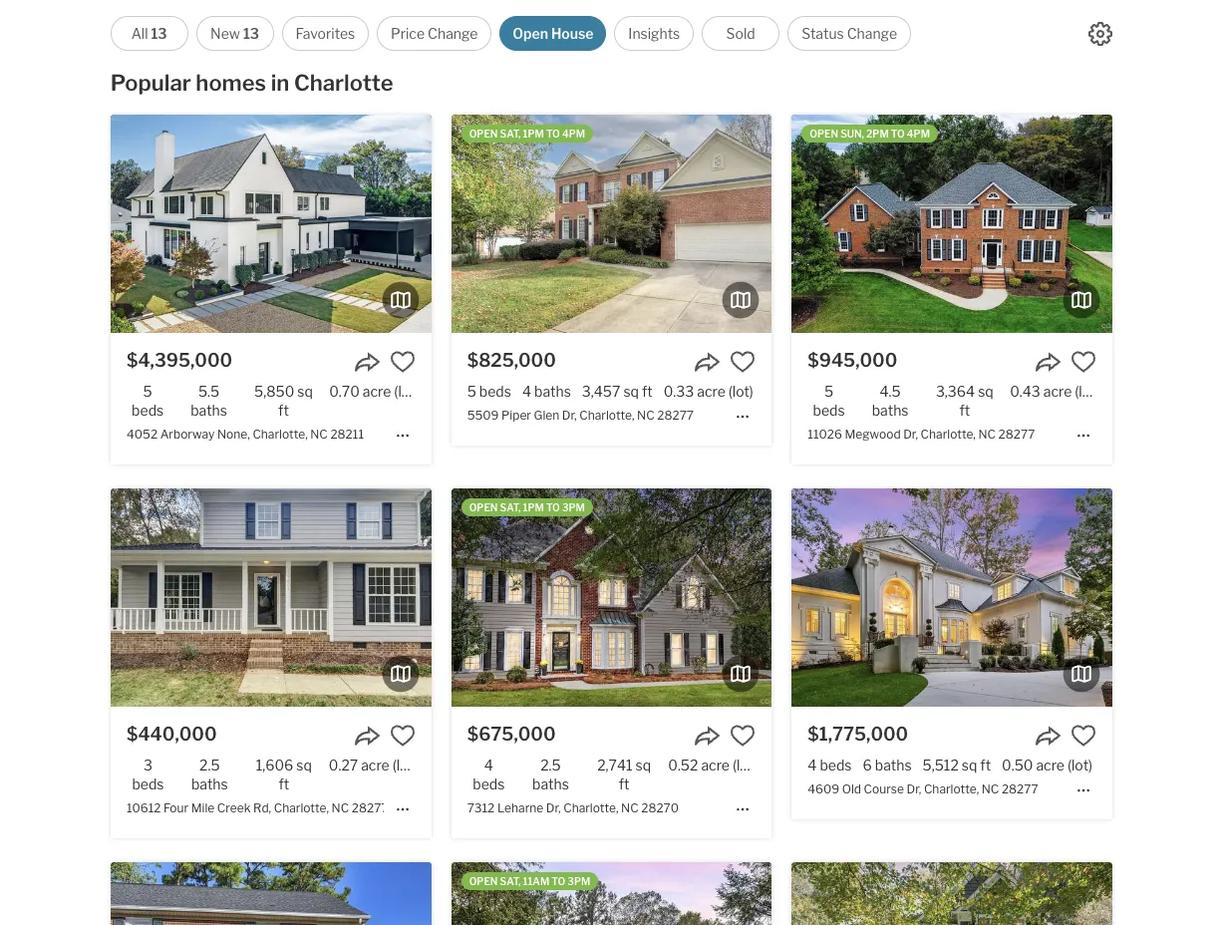 Task type: locate. For each thing, give the bounding box(es) containing it.
2.5 baths up "mile" on the bottom left of the page
[[191, 756, 228, 793]]

dr, right leharne
[[546, 801, 561, 816]]

baths down 5.5
[[191, 402, 227, 419]]

0.70
[[329, 382, 360, 399]]

5.5 baths
[[191, 382, 227, 419]]

5 up 4052
[[143, 382, 152, 399]]

new
[[210, 25, 240, 42]]

1 5 from the left
[[143, 382, 152, 399]]

open
[[469, 128, 498, 140], [810, 128, 839, 140], [469, 502, 498, 514], [469, 876, 498, 888]]

3,457
[[582, 382, 621, 399]]

ft inside 5,850 sq ft
[[278, 402, 289, 419]]

photo of 7312 leharne dr, charlotte, nc 28270 image
[[451, 489, 772, 707]]

favorite button image up 0.52 acre (lot)
[[730, 723, 756, 748]]

2 horizontal spatial favorite button checkbox
[[1071, 349, 1097, 374]]

0 vertical spatial sat,
[[500, 128, 521, 140]]

2 change from the left
[[847, 25, 897, 42]]

4 beds up 7312
[[473, 756, 505, 793]]

13 for new 13
[[243, 25, 259, 42]]

2 2.5 from the left
[[541, 756, 561, 773]]

$945,000
[[808, 350, 898, 370]]

4052 arborway none, charlotte, nc 28211
[[127, 427, 364, 442]]

status
[[802, 25, 844, 42]]

2 4 beds from the left
[[808, 756, 852, 773]]

open for $675,000
[[469, 502, 498, 514]]

favorite button image up the 0.27 acre (lot)
[[389, 723, 415, 748]]

baths up 7312 leharne dr, charlotte, nc 28270
[[532, 776, 569, 793]]

0 vertical spatial 1pm
[[523, 128, 544, 140]]

0 horizontal spatial favorite button checkbox
[[389, 349, 415, 374]]

2 horizontal spatial 4
[[808, 756, 817, 773]]

sq for $440,000
[[296, 756, 312, 773]]

acre for $4,395,000
[[363, 382, 391, 399]]

favorite button image
[[730, 349, 756, 374], [1071, 349, 1097, 374]]

ft down 1,606
[[279, 776, 289, 793]]

favorite button image up 0.33 acre (lot)
[[730, 349, 756, 374]]

all
[[131, 25, 148, 42]]

4pm
[[562, 128, 585, 140], [907, 128, 930, 140]]

(lot) right 0.27
[[393, 756, 418, 773]]

6 baths
[[863, 756, 912, 773]]

1 horizontal spatial 13
[[243, 25, 259, 42]]

3pm for open sat, 1pm to 3pm
[[562, 502, 585, 514]]

1 horizontal spatial 5
[[467, 382, 476, 399]]

1 horizontal spatial favorite button image
[[1071, 349, 1097, 374]]

favorite button checkbox for $825,000
[[730, 349, 756, 374]]

sat, for $675,000
[[500, 502, 521, 514]]

0 horizontal spatial favorite button image
[[730, 349, 756, 374]]

nc down 5,512 sq ft
[[982, 782, 999, 797]]

ft left 0.50
[[980, 756, 991, 773]]

3,364 sq ft
[[936, 382, 994, 419]]

4 up piper
[[522, 382, 531, 399]]

ft left "0.33"
[[642, 382, 653, 399]]

favorite button image for $675,000
[[730, 723, 756, 748]]

(lot) right 0.52
[[733, 756, 758, 773]]

favorite button checkbox up 0.50 acre (lot)
[[1071, 723, 1097, 748]]

(lot)
[[394, 382, 419, 399], [729, 382, 754, 399], [1075, 382, 1100, 399], [393, 756, 418, 773], [733, 756, 758, 773], [1068, 756, 1093, 773]]

0 horizontal spatial 5
[[143, 382, 152, 399]]

ft for $675,000
[[619, 776, 630, 793]]

5.5
[[198, 382, 220, 399]]

2.5 baths for $675,000
[[532, 756, 569, 793]]

0 horizontal spatial 5 beds
[[132, 382, 164, 419]]

2.5 up "mile" on the bottom left of the page
[[199, 756, 220, 773]]

Favorites radio
[[282, 16, 369, 51]]

1 horizontal spatial change
[[847, 25, 897, 42]]

13 right the all
[[151, 25, 167, 42]]

1 horizontal spatial 4
[[522, 382, 531, 399]]

sq inside 5,850 sq ft
[[297, 382, 313, 399]]

change
[[428, 25, 478, 42], [847, 25, 897, 42]]

favorite button checkbox up 0.33 acre (lot)
[[730, 349, 756, 374]]

13 right new
[[243, 25, 259, 42]]

0 horizontal spatial 4
[[484, 756, 493, 773]]

ft down '2,741'
[[619, 776, 630, 793]]

open for $945,000
[[810, 128, 839, 140]]

charlotte, down 3,457
[[579, 408, 635, 423]]

3 5 beds from the left
[[813, 382, 845, 419]]

1 horizontal spatial favorite button checkbox
[[730, 349, 756, 374]]

option group
[[110, 16, 911, 51]]

acre
[[363, 382, 391, 399], [697, 382, 726, 399], [1044, 382, 1072, 399], [361, 756, 390, 773], [701, 756, 730, 773], [1036, 756, 1065, 773]]

5,850 sq ft
[[254, 382, 313, 419]]

3 5 from the left
[[825, 382, 834, 399]]

5 beds up 5509
[[467, 382, 511, 399]]

1 4pm from the left
[[562, 128, 585, 140]]

2 5 beds from the left
[[467, 382, 511, 399]]

beds up 11026
[[813, 402, 845, 419]]

creek
[[217, 801, 251, 816]]

4 baths
[[522, 382, 571, 399]]

0 horizontal spatial 2.5 baths
[[191, 756, 228, 793]]

sq right the '3,364'
[[978, 382, 994, 399]]

2 horizontal spatial 5
[[825, 382, 834, 399]]

to for $675,000
[[546, 502, 560, 514]]

dr, right "course"
[[907, 782, 922, 797]]

4
[[522, 382, 531, 399], [484, 756, 493, 773], [808, 756, 817, 773]]

(lot) for $825,000
[[729, 382, 754, 399]]

Status Change radio
[[788, 16, 911, 51]]

change right status
[[847, 25, 897, 42]]

favorite button checkbox
[[1071, 349, 1097, 374], [389, 723, 415, 748], [730, 723, 756, 748]]

all 13
[[131, 25, 167, 42]]

5 beds for $945,000
[[813, 382, 845, 419]]

All radio
[[110, 16, 188, 51]]

favorite button image
[[389, 349, 415, 374], [389, 723, 415, 748], [730, 723, 756, 748], [1071, 723, 1097, 748]]

0 horizontal spatial 2.5
[[199, 756, 220, 773]]

2 horizontal spatial 5 beds
[[813, 382, 845, 419]]

favorite button checkbox up the 0.27 acre (lot)
[[389, 723, 415, 748]]

0 horizontal spatial 4 beds
[[473, 756, 505, 793]]

photo of 4052 arborway none, charlotte, nc 28211 image
[[111, 115, 431, 333]]

dr, right glen
[[562, 408, 577, 423]]

sq right 1,606
[[296, 756, 312, 773]]

favorite button image for $1,775,000
[[1071, 723, 1097, 748]]

1 favorite button image from the left
[[730, 349, 756, 374]]

3,457 sq ft
[[582, 382, 653, 399]]

nc down the 3,457 sq ft
[[637, 408, 655, 423]]

0.27
[[329, 756, 358, 773]]

2.5 baths up 7312 leharne dr, charlotte, nc 28270
[[532, 756, 569, 793]]

change inside "option"
[[428, 25, 478, 42]]

13 inside all option
[[151, 25, 167, 42]]

11026
[[808, 427, 842, 442]]

sq for $945,000
[[978, 382, 994, 399]]

5 down $945,000
[[825, 382, 834, 399]]

$675,000
[[467, 724, 556, 744]]

1 horizontal spatial 4 beds
[[808, 756, 852, 773]]

13 for all 13
[[151, 25, 167, 42]]

charlotte, down 1,606 sq ft
[[274, 801, 329, 816]]

photo of 5509 piper glen dr, charlotte, nc 28277 image
[[451, 115, 772, 333]]

open for $825,000
[[469, 128, 498, 140]]

ft inside 2,741 sq ft
[[619, 776, 630, 793]]

28277 down "0.33"
[[657, 408, 694, 423]]

acre for $1,775,000
[[1036, 756, 1065, 773]]

favorite button checkbox up 0.70 acre (lot)
[[389, 349, 415, 374]]

to
[[546, 128, 560, 140], [891, 128, 905, 140], [546, 502, 560, 514], [552, 876, 566, 888]]

4052
[[127, 427, 158, 442]]

1 vertical spatial sat,
[[500, 502, 521, 514]]

2 favorite button image from the left
[[1071, 349, 1097, 374]]

1 13 from the left
[[151, 25, 167, 42]]

1 change from the left
[[428, 25, 478, 42]]

(lot) right 0.50
[[1068, 756, 1093, 773]]

5 beds
[[132, 382, 164, 419], [467, 382, 511, 399], [813, 382, 845, 419]]

beds up 4609
[[820, 756, 852, 773]]

2 vertical spatial sat,
[[500, 876, 521, 888]]

Price Change radio
[[377, 16, 492, 51]]

baths for $825,000
[[534, 382, 571, 399]]

photo of 824 brookside ave, charlotte, nc 28203 image
[[451, 863, 772, 925]]

4 inside 4 beds
[[484, 756, 493, 773]]

1 horizontal spatial 4pm
[[907, 128, 930, 140]]

1pm
[[523, 128, 544, 140], [523, 502, 544, 514]]

acre right 0.43
[[1044, 382, 1072, 399]]

4 up 4609
[[808, 756, 817, 773]]

5 beds for $825,000
[[467, 382, 511, 399]]

4.5
[[880, 382, 901, 399]]

favorite button checkbox up 0.43 acre (lot)
[[1071, 349, 1097, 374]]

0 horizontal spatial favorite button checkbox
[[389, 723, 415, 748]]

Open House radio
[[500, 16, 607, 51]]

3
[[144, 756, 152, 773]]

1 horizontal spatial favorite button checkbox
[[730, 723, 756, 748]]

sq for $825,000
[[624, 382, 639, 399]]

megwood
[[845, 427, 901, 442]]

0.43
[[1010, 382, 1041, 399]]

sat,
[[500, 128, 521, 140], [500, 502, 521, 514], [500, 876, 521, 888]]

28277 down 0.50
[[1002, 782, 1039, 797]]

to for $825,000
[[546, 128, 560, 140]]

4 down $675,000
[[484, 756, 493, 773]]

acre right "0.33"
[[697, 382, 726, 399]]

0 vertical spatial 3pm
[[562, 502, 585, 514]]

sq right 3,457
[[624, 382, 639, 399]]

piper
[[502, 408, 531, 423]]

photo of 4123 beauvista dr, charlotte, nc 28269 image
[[792, 863, 1113, 925]]

baths for $675,000
[[532, 776, 569, 793]]

1pm for $675,000
[[523, 502, 544, 514]]

3pm down 5509 piper glen dr, charlotte, nc 28277
[[562, 502, 585, 514]]

3pm right 11am
[[568, 876, 591, 888]]

1 2.5 from the left
[[199, 756, 220, 773]]

5509 piper glen dr, charlotte, nc 28277
[[467, 408, 694, 423]]

house
[[551, 25, 594, 42]]

acre for $825,000
[[697, 382, 726, 399]]

sq inside 2,741 sq ft
[[636, 756, 651, 773]]

nc left the 28270 at the right of the page
[[621, 801, 639, 816]]

28270
[[641, 801, 679, 816]]

28277
[[657, 408, 694, 423], [999, 427, 1035, 442], [1002, 782, 1039, 797], [352, 801, 388, 816]]

1pm for $825,000
[[523, 128, 544, 140]]

beds up 7312
[[473, 776, 505, 793]]

acre right 0.52
[[701, 756, 730, 773]]

baths down 4.5
[[872, 402, 909, 419]]

sq inside 3,364 sq ft
[[978, 382, 994, 399]]

favorite button checkbox for $945,000
[[1071, 349, 1097, 374]]

in
[[271, 70, 289, 96]]

sq for $4,395,000
[[297, 382, 313, 399]]

1,606
[[256, 756, 293, 773]]

baths up "mile" on the bottom left of the page
[[191, 776, 228, 793]]

favorite button image up 0.50 acre (lot)
[[1071, 723, 1097, 748]]

open sat, 1pm to 3pm
[[469, 502, 585, 514]]

1 vertical spatial 1pm
[[523, 502, 544, 514]]

2.5
[[199, 756, 220, 773], [541, 756, 561, 773]]

baths up glen
[[534, 382, 571, 399]]

1 horizontal spatial 5 beds
[[467, 382, 511, 399]]

1 2.5 baths from the left
[[191, 756, 228, 793]]

0 horizontal spatial 4pm
[[562, 128, 585, 140]]

2.5 baths
[[191, 756, 228, 793], [532, 756, 569, 793]]

0.50 acre (lot)
[[1002, 756, 1093, 773]]

sq right '2,741'
[[636, 756, 651, 773]]

favorite button image up 0.70 acre (lot)
[[389, 349, 415, 374]]

glen
[[534, 408, 560, 423]]

sq right 5,850
[[297, 382, 313, 399]]

ft inside 1,606 sq ft
[[279, 776, 289, 793]]

beds for $1,775,000
[[820, 756, 852, 773]]

change right the "price" at the top left of page
[[428, 25, 478, 42]]

acre right 0.27
[[361, 756, 390, 773]]

2 sat, from the top
[[500, 502, 521, 514]]

charlotte,
[[579, 408, 635, 423], [253, 427, 308, 442], [921, 427, 976, 442], [924, 782, 979, 797], [274, 801, 329, 816], [563, 801, 619, 816]]

28277 down the 0.27 acre (lot)
[[352, 801, 388, 816]]

baths up "course"
[[875, 756, 912, 773]]

13 inside new radio
[[243, 25, 259, 42]]

5,850
[[254, 382, 294, 399]]

beds
[[479, 382, 511, 399], [132, 402, 164, 419], [813, 402, 845, 419], [820, 756, 852, 773], [132, 776, 164, 793], [473, 776, 505, 793]]

sq for $1,775,000
[[962, 756, 977, 773]]

rd,
[[253, 801, 271, 816]]

ft for $825,000
[[642, 382, 653, 399]]

5 beds up 4052
[[132, 382, 164, 419]]

ft down the '3,364'
[[960, 402, 970, 419]]

charlotte, down 5,850 sq ft
[[253, 427, 308, 442]]

favorite button checkbox
[[389, 349, 415, 374], [730, 349, 756, 374], [1071, 723, 1097, 748]]

favorite button image up 0.43 acre (lot)
[[1071, 349, 1097, 374]]

1 horizontal spatial 2.5
[[541, 756, 561, 773]]

13
[[151, 25, 167, 42], [243, 25, 259, 42]]

5 beds up 11026
[[813, 382, 845, 419]]

4 beds up 4609
[[808, 756, 852, 773]]

6
[[863, 756, 872, 773]]

2 horizontal spatial favorite button checkbox
[[1071, 723, 1097, 748]]

2 2.5 baths from the left
[[532, 756, 569, 793]]

change inside radio
[[847, 25, 897, 42]]

2 13 from the left
[[243, 25, 259, 42]]

0 horizontal spatial 13
[[151, 25, 167, 42]]

1 4 beds from the left
[[473, 756, 505, 793]]

(lot) right 0.43
[[1075, 382, 1100, 399]]

ft for $945,000
[[960, 402, 970, 419]]

(lot) for $675,000
[[733, 756, 758, 773]]

ft
[[642, 382, 653, 399], [278, 402, 289, 419], [960, 402, 970, 419], [980, 756, 991, 773], [279, 776, 289, 793], [619, 776, 630, 793]]

insights
[[628, 25, 680, 42]]

none,
[[217, 427, 250, 442]]

baths
[[534, 382, 571, 399], [191, 402, 227, 419], [872, 402, 909, 419], [875, 756, 912, 773], [191, 776, 228, 793], [532, 776, 569, 793]]

sq inside 1,606 sq ft
[[296, 756, 312, 773]]

(lot) for $4,395,000
[[394, 382, 419, 399]]

beds up 5509
[[479, 382, 511, 399]]

5
[[143, 382, 152, 399], [467, 382, 476, 399], [825, 382, 834, 399]]

3 sat, from the top
[[500, 876, 521, 888]]

2 1pm from the top
[[523, 502, 544, 514]]

nc down 3,364 sq ft
[[979, 427, 996, 442]]

2 4pm from the left
[[907, 128, 930, 140]]

1 horizontal spatial 2.5 baths
[[532, 756, 569, 793]]

(lot) right 0.70
[[394, 382, 419, 399]]

favorite button checkbox up 0.52 acre (lot)
[[730, 723, 756, 748]]

1 sat, from the top
[[500, 128, 521, 140]]

ft down 5,850
[[278, 402, 289, 419]]

(lot) for $440,000
[[393, 756, 418, 773]]

0 horizontal spatial change
[[428, 25, 478, 42]]

acre right 0.70
[[363, 382, 391, 399]]

1 vertical spatial 3pm
[[568, 876, 591, 888]]

beds up 4052
[[132, 402, 164, 419]]

acre right 0.50
[[1036, 756, 1065, 773]]

beds down 3
[[132, 776, 164, 793]]

open house
[[513, 25, 594, 42]]

2.5 up 7312 leharne dr, charlotte, nc 28270
[[541, 756, 561, 773]]

4 beds
[[473, 756, 505, 793], [808, 756, 852, 773]]

2 5 from the left
[[467, 382, 476, 399]]

5 up 5509
[[467, 382, 476, 399]]

sq right 5,512
[[962, 756, 977, 773]]

new 13
[[210, 25, 259, 42]]

ft inside 3,364 sq ft
[[960, 402, 970, 419]]

1 5 beds from the left
[[132, 382, 164, 419]]

0.33
[[664, 382, 694, 399]]

0.70 acre (lot)
[[329, 382, 419, 399]]

(lot) right "0.33"
[[729, 382, 754, 399]]

1 1pm from the top
[[523, 128, 544, 140]]



Task type: vqa. For each thing, say whether or not it's contained in the screenshot.


Task type: describe. For each thing, give the bounding box(es) containing it.
charlotte, down 5,512 sq ft
[[924, 782, 979, 797]]

charlotte
[[294, 70, 393, 96]]

acre for $440,000
[[361, 756, 390, 773]]

acre for $675,000
[[701, 756, 730, 773]]

Insights radio
[[615, 16, 694, 51]]

status change
[[802, 25, 897, 42]]

3pm for open sat, 11am to 3pm
[[568, 876, 591, 888]]

favorite button checkbox for $1,775,000
[[1071, 723, 1097, 748]]

4pm for $825,000
[[562, 128, 585, 140]]

0.50
[[1002, 756, 1033, 773]]

5509
[[467, 408, 499, 423]]

5,512
[[923, 756, 959, 773]]

course
[[864, 782, 904, 797]]

1,606 sq ft
[[256, 756, 312, 793]]

New radio
[[196, 16, 274, 51]]

photo of 11026 megwood dr, charlotte, nc 28277 image
[[792, 115, 1113, 333]]

(lot) for $945,000
[[1075, 382, 1100, 399]]

2.5 for $440,000
[[199, 756, 220, 773]]

beds for $4,395,000
[[132, 402, 164, 419]]

11am
[[523, 876, 550, 888]]

open sat, 1pm to 4pm
[[469, 128, 585, 140]]

nc down 0.27
[[332, 801, 349, 816]]

open
[[513, 25, 548, 42]]

beds for $440,000
[[132, 776, 164, 793]]

0.27 acre (lot)
[[329, 756, 418, 773]]

$4,395,000
[[127, 350, 232, 370]]

favorites
[[296, 25, 355, 42]]

ft for $4,395,000
[[278, 402, 289, 419]]

price change
[[391, 25, 478, 42]]

sat, for $825,000
[[500, 128, 521, 140]]

baths for $4,395,000
[[191, 402, 227, 419]]

4.5 baths
[[872, 382, 909, 419]]

sold
[[726, 25, 755, 42]]

favorite button checkbox for $675,000
[[730, 723, 756, 748]]

baths for $1,775,000
[[875, 756, 912, 773]]

old
[[842, 782, 861, 797]]

acre for $945,000
[[1044, 382, 1072, 399]]

favorite button checkbox for $4,395,000
[[389, 349, 415, 374]]

10612 four mile creek rd, charlotte, nc 28277
[[127, 801, 388, 816]]

change for price change
[[428, 25, 478, 42]]

Sold radio
[[702, 16, 780, 51]]

price
[[391, 25, 425, 42]]

photo of 8012 regent park ln, charlotte, nc 28210 image
[[111, 863, 431, 925]]

2,741 sq ft
[[597, 756, 651, 793]]

popular homes in charlotte
[[110, 70, 393, 96]]

to for $945,000
[[891, 128, 905, 140]]

open sat, 11am to 3pm
[[469, 876, 591, 888]]

0.52 acre (lot)
[[668, 756, 758, 773]]

4 for $1,775,000
[[808, 756, 817, 773]]

$440,000
[[127, 724, 217, 744]]

0.52
[[668, 756, 698, 773]]

3 beds
[[132, 756, 164, 793]]

mile
[[191, 801, 215, 816]]

$825,000
[[467, 350, 556, 370]]

2,741
[[597, 756, 633, 773]]

28277 down 0.43
[[999, 427, 1035, 442]]

open sun, 2pm to 4pm
[[810, 128, 930, 140]]

favorite button checkbox for $440,000
[[389, 723, 415, 748]]

option group containing all
[[110, 16, 911, 51]]

popular
[[110, 70, 191, 96]]

2.5 for $675,000
[[541, 756, 561, 773]]

charlotte, down 3,364 sq ft
[[921, 427, 976, 442]]

2pm
[[866, 128, 889, 140]]

0.43 acre (lot)
[[1010, 382, 1100, 399]]

5 for $4,395,000
[[143, 382, 152, 399]]

5 for $945,000
[[825, 382, 834, 399]]

leharne
[[497, 801, 544, 816]]

change for status change
[[847, 25, 897, 42]]

7312 leharne dr, charlotte, nc 28270
[[467, 801, 679, 816]]

0.33 acre (lot)
[[664, 382, 754, 399]]

2.5 baths for $440,000
[[191, 756, 228, 793]]

ft for $440,000
[[279, 776, 289, 793]]

5 for $825,000
[[467, 382, 476, 399]]

beds for $675,000
[[473, 776, 505, 793]]

favorite button image for $945,000
[[1071, 349, 1097, 374]]

4 beds for $675,000
[[473, 756, 505, 793]]

3,364
[[936, 382, 975, 399]]

4 beds for $1,775,000
[[808, 756, 852, 773]]

4609 old course dr, charlotte, nc 28277
[[808, 782, 1039, 797]]

11026 megwood dr, charlotte, nc 28277
[[808, 427, 1035, 442]]

homes
[[196, 70, 266, 96]]

dr, right megwood
[[903, 427, 918, 442]]

7312
[[467, 801, 495, 816]]

baths for $945,000
[[872, 402, 909, 419]]

arborway
[[160, 427, 215, 442]]

beds for $945,000
[[813, 402, 845, 419]]

(lot) for $1,775,000
[[1068, 756, 1093, 773]]

28211
[[330, 427, 364, 442]]

5 beds for $4,395,000
[[132, 382, 164, 419]]

photo of 4609 old course dr, charlotte, nc 28277 image
[[792, 489, 1113, 707]]

beds for $825,000
[[479, 382, 511, 399]]

favorite button image for $4,395,000
[[389, 349, 415, 374]]

baths for $440,000
[[191, 776, 228, 793]]

4pm for $945,000
[[907, 128, 930, 140]]

5,512 sq ft
[[923, 756, 991, 773]]

sq for $675,000
[[636, 756, 651, 773]]

4 for $675,000
[[484, 756, 493, 773]]

favorite button image for $825,000
[[730, 349, 756, 374]]

nc left "28211" at the left top of the page
[[310, 427, 328, 442]]

photo of 10612 four mile creek rd, charlotte, nc 28277 image
[[111, 489, 431, 707]]

favorite button image for $440,000
[[389, 723, 415, 748]]

four
[[164, 801, 189, 816]]

ft for $1,775,000
[[980, 756, 991, 773]]

10612
[[127, 801, 161, 816]]

charlotte, down 2,741 sq ft on the bottom
[[563, 801, 619, 816]]

4609
[[808, 782, 840, 797]]

sun,
[[841, 128, 864, 140]]

$1,775,000
[[808, 724, 909, 744]]



